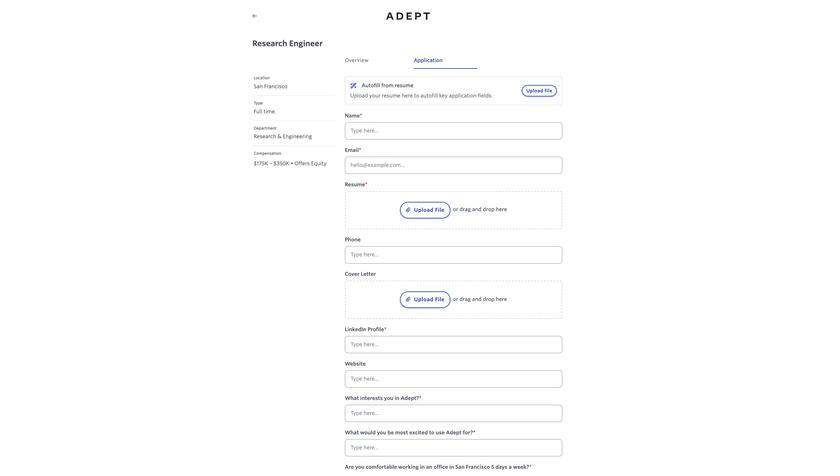 Task type: locate. For each thing, give the bounding box(es) containing it.
Type here... text field
[[345, 122, 563, 140], [345, 247, 563, 264]]

0 vertical spatial type here... text field
[[345, 122, 563, 140]]

1 vertical spatial type here... text field
[[345, 247, 563, 264]]

Type here... text field
[[345, 336, 563, 354], [345, 371, 563, 388], [345, 405, 563, 423], [345, 440, 563, 457]]

tab list
[[340, 57, 568, 69]]

tab panel
[[340, 69, 568, 472]]



Task type: describe. For each thing, give the bounding box(es) containing it.
back to adept.ai's job listings image
[[253, 13, 257, 19]]

4 type here... text field from the top
[[345, 440, 563, 457]]

2 type here... text field from the top
[[345, 247, 563, 264]]

1 type here... text field from the top
[[345, 122, 563, 140]]

1 type here... text field from the top
[[345, 336, 563, 354]]

3 type here... text field from the top
[[345, 405, 563, 423]]

hello@example.com... email field
[[345, 157, 563, 174]]

2 type here... text field from the top
[[345, 371, 563, 388]]

adept.ai image
[[379, 5, 437, 27]]



